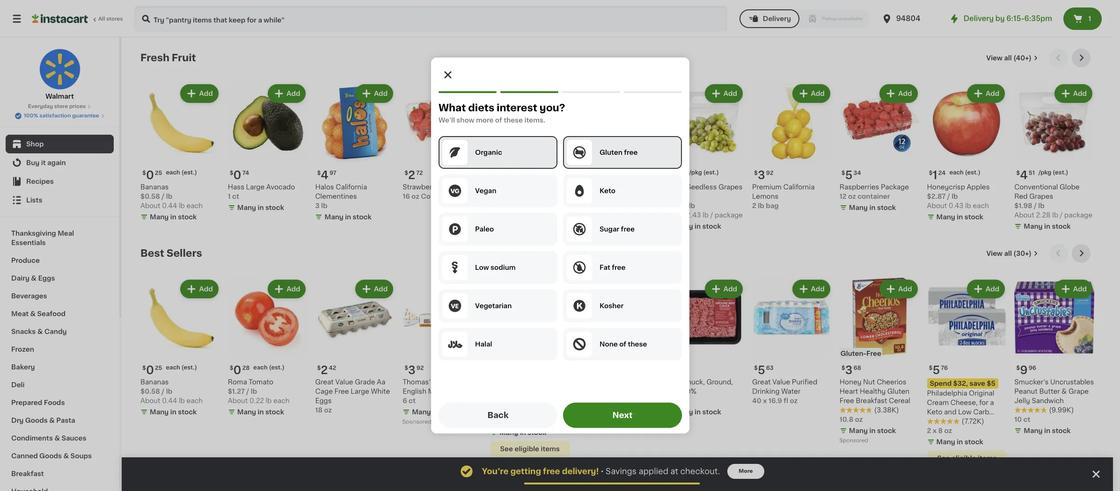 Task type: vqa. For each thing, say whether or not it's contained in the screenshot.
17 %
no



Task type: locate. For each thing, give the bounding box(es) containing it.
1 vertical spatial 92
[[417, 366, 424, 372]]

seedless down the '$4.81 per package (estimated)' element
[[687, 184, 717, 190]]

1 horizontal spatial ct
[[409, 398, 416, 405]]

eggs down 'cage'
[[315, 398, 332, 405]]

breakfast down the 'healthy'
[[856, 398, 888, 405]]

0 horizontal spatial seedless
[[619, 184, 650, 190]]

each inside roma tomato $1.27 / lb about 0.22 lb each
[[274, 398, 290, 405]]

1 vertical spatial x
[[496, 419, 500, 425]]

prepared
[[11, 400, 42, 406]]

smucker's uncrustables peanut butter & grape jelly sandwich
[[1015, 380, 1095, 405]]

oz right 12
[[849, 193, 856, 200]]

0 vertical spatial item carousel region
[[140, 49, 1095, 237]]

3 inside halos california clementines 3 lb
[[315, 203, 320, 209]]

gluten up cereal
[[888, 389, 910, 395]]

lifestyle
[[927, 419, 956, 425]]

1 vertical spatial $ 3 92
[[405, 365, 424, 376]]

& left candy
[[37, 329, 43, 335]]

eggs
[[38, 275, 55, 282], [315, 398, 332, 405]]

container
[[421, 193, 455, 200]]

savings
[[606, 468, 637, 476]]

2 vertical spatial free
[[840, 398, 855, 405]]

show
[[457, 117, 474, 124]]

0 horizontal spatial large
[[246, 184, 265, 190]]

23
[[592, 170, 599, 176]]

$ 3 92 up "premium"
[[754, 170, 774, 181]]

oz down 80%/20%
[[674, 398, 682, 405]]

$1.98 down bag
[[665, 203, 683, 209]]

1 horizontal spatial fresh
[[505, 391, 523, 397]]

oz right fl
[[790, 398, 798, 405]]

1 horizontal spatial 16
[[665, 398, 672, 405]]

42
[[508, 184, 516, 190], [329, 366, 336, 372]]

0 horizontal spatial 42
[[329, 366, 336, 372]]

$ 0 25 for 2
[[142, 365, 162, 376]]

2 $0.25 each (estimated) element from the top
[[140, 362, 220, 378]]

2 view from the top
[[987, 250, 1003, 257]]

$0.28 each (estimated) element
[[228, 362, 308, 378]]

what
[[439, 103, 466, 113]]

$ inside $ 1 24 each (est.)
[[929, 170, 933, 176]]

package up sugar free
[[623, 212, 652, 219]]

$0.25 each (estimated) element
[[140, 166, 220, 183], [140, 362, 220, 378]]

0 vertical spatial all
[[1005, 55, 1012, 61]]

vegan
[[475, 188, 496, 194]]

ct down hass
[[232, 193, 239, 200]]

1 great from the left
[[315, 380, 334, 386]]

0 vertical spatial bananas
[[140, 184, 169, 190]]

philadelphia
[[927, 391, 968, 397]]

keto down '$ 5 23 /pkg (est.)'
[[600, 188, 616, 194]]

0 horizontal spatial /pkg
[[603, 170, 616, 175]]

applied
[[639, 468, 669, 476]]

delivery by 6:15-6:35pm link
[[949, 13, 1053, 24]]

about inside honeycrisp apples $2.87 / lb about 0.43 lb each
[[927, 203, 947, 209]]

ct right '10' in the bottom of the page
[[1024, 417, 1031, 424]]

goods inside dry goods & pasta link
[[25, 418, 48, 424]]

package right 2.43 at the right top
[[715, 212, 743, 219]]

all stores link
[[32, 6, 124, 32]]

$5.23 per package (estimated) element
[[578, 166, 658, 183]]

3 4 from the left
[[1021, 170, 1028, 181]]

16 down 80%/20%
[[665, 398, 672, 405]]

1 vertical spatial goods
[[39, 453, 62, 460]]

see down 2 x 8 oz at the bottom of page
[[938, 456, 951, 462]]

42 inside lime 42 1 each
[[508, 184, 516, 190]]

breakfast down canned
[[11, 471, 44, 478]]

0 horizontal spatial sponsored badge image
[[403, 420, 431, 425]]

0 vertical spatial 92
[[766, 170, 774, 176]]

2 horizontal spatial grapes
[[1030, 193, 1054, 200]]

oz right 18
[[324, 408, 332, 414]]

$4.51 per package (estimated) element
[[1015, 166, 1095, 183]]

more button
[[728, 465, 765, 480]]

$ 0 33
[[492, 170, 512, 181]]

original down ritz
[[490, 400, 516, 407]]

$ inside $ 4 51 /pkg (est.)
[[1017, 170, 1021, 176]]

delivery for delivery by 6:15-6:35pm
[[964, 15, 994, 22]]

california
[[336, 184, 367, 190], [784, 184, 815, 190]]

$ inside $ 4 97
[[317, 170, 321, 176]]

walmart link
[[39, 49, 80, 101]]

oz inside beef chuck, ground, 80%/20% 16 oz many in stock
[[674, 398, 682, 405]]

seedless down the $5.23 per package (estimated) element
[[619, 184, 650, 190]]

3 down halos
[[315, 203, 320, 209]]

1 horizontal spatial /pkg
[[689, 170, 702, 175]]

1 horizontal spatial breakfast
[[856, 398, 888, 405]]

2 all from the top
[[1005, 250, 1012, 257]]

breakfast inside honey nut cheerios heart healthy gluten free breakfast cereal
[[856, 398, 888, 405]]

low left sodium
[[475, 265, 489, 271]]

0 horizontal spatial these
[[504, 117, 523, 124]]

low inside add your shopping preferences element
[[475, 265, 489, 271]]

0 vertical spatial eggs
[[38, 275, 55, 282]]

x down 'lifestyle'
[[933, 428, 937, 435]]

4 for $ 4 81
[[671, 170, 679, 181]]

dry goods & pasta
[[11, 418, 75, 424]]

bananas $0.58 / lb about 0.44 lb each for 4
[[140, 184, 203, 209]]

view left (40+)
[[987, 55, 1003, 61]]

1 horizontal spatial delivery
[[964, 15, 994, 22]]

2 horizontal spatial original
[[969, 391, 995, 397]]

save
[[970, 381, 986, 388]]

2 horizontal spatial free
[[867, 351, 882, 358]]

eggs up "beverages" link
[[38, 275, 55, 282]]

breakfast link
[[6, 465, 114, 483]]

again
[[47, 160, 66, 166]]

3 /pkg from the left
[[1039, 170, 1052, 175]]

goods
[[25, 418, 48, 424], [39, 453, 62, 460]]

keto down 'cream'
[[927, 410, 943, 416]]

74
[[242, 170, 249, 176]]

★★★★★
[[578, 398, 610, 405], [578, 398, 610, 405], [840, 408, 873, 414], [840, 408, 873, 414], [1015, 408, 1048, 414], [1015, 408, 1048, 414], [490, 409, 523, 416], [490, 409, 523, 416], [927, 419, 960, 425], [927, 419, 960, 425]]

2 horizontal spatial ct
[[1024, 417, 1031, 424]]

2 $ 0 25 from the top
[[142, 365, 162, 376]]

of right more
[[495, 117, 502, 124]]

see eligible items up getting
[[500, 447, 560, 453]]

/pkg right 81
[[689, 170, 702, 175]]

lime
[[490, 184, 506, 190]]

1 vertical spatial eggs
[[315, 398, 332, 405]]

$ 4 97
[[317, 170, 337, 181]]

2 inside 'premium california lemons 2 lb bag'
[[753, 203, 757, 209]]

product group
[[140, 82, 220, 224], [228, 82, 308, 214], [315, 82, 395, 224], [403, 82, 483, 201], [490, 82, 570, 214], [578, 82, 658, 233], [665, 82, 745, 233], [753, 82, 833, 211], [840, 82, 920, 214], [927, 82, 1007, 224], [1015, 82, 1095, 233], [140, 278, 220, 419], [228, 278, 308, 419], [315, 278, 395, 416], [403, 278, 483, 428], [490, 278, 570, 468], [578, 278, 658, 429], [665, 278, 745, 419], [753, 278, 833, 406], [840, 278, 920, 447], [927, 278, 1007, 477], [1015, 278, 1095, 438]]

1 horizontal spatial 92
[[766, 170, 774, 176]]

each (est.) inside '$0.28 each (estimated)' "element"
[[254, 365, 285, 371]]

see eligible items for right see eligible items button
[[938, 456, 997, 462]]

walmart
[[46, 93, 74, 100]]

81
[[679, 170, 686, 176]]

low down cheese,
[[959, 410, 972, 416]]

$ 3 92 for premium california lemons
[[754, 170, 774, 181]]

honeycrisp
[[927, 184, 966, 190]]

great inside great value purified drinking water 40 x 16.9 fl oz
[[753, 380, 771, 386]]

4 for $ 4 51 /pkg (est.)
[[1021, 170, 1028, 181]]

5 for $ 5 23 /pkg (est.)
[[583, 170, 591, 181]]

1 vertical spatial 42
[[329, 366, 336, 372]]

delivery by 6:15-6:35pm
[[964, 15, 1053, 22]]

2 4 from the left
[[671, 170, 679, 181]]

2 $0.58 from the top
[[140, 389, 160, 395]]

about inside conventional globe red grapes $1.98 / lb about 2.28 lb / package
[[1015, 212, 1035, 219]]

$ 0 25 for 4
[[142, 170, 162, 181]]

eligible down 2 x 8 oz at the bottom of page
[[952, 456, 977, 462]]

gluten inside add your shopping preferences element
[[600, 149, 623, 156]]

(7.53k)
[[612, 398, 636, 405]]

16 inside beef chuck, ground, 80%/20% 16 oz many in stock
[[665, 398, 672, 405]]

view left the (30+) on the bottom
[[987, 250, 1003, 257]]

2 $1.98 from the left
[[1015, 203, 1033, 209]]

2 down lemons
[[753, 203, 757, 209]]

california inside 'premium california lemons 2 lb bag'
[[784, 184, 815, 190]]

2 great from the left
[[753, 380, 771, 386]]

$1.98 down 'conventional' at the right
[[1015, 203, 1033, 209]]

$1.98 inside green seedless grapes bag $1.98 / lb about 2.43 lb / package many in stock
[[665, 203, 683, 209]]

great value purified drinking water 40 x 16.9 fl oz
[[753, 380, 818, 405]]

0 vertical spatial large
[[246, 184, 265, 190]]

1 horizontal spatial value
[[773, 380, 791, 386]]

5 left 76
[[933, 365, 941, 376]]

(est.) inside '$0.28 each (estimated)' "element"
[[269, 365, 285, 371]]

x right 40
[[763, 398, 767, 405]]

1 vertical spatial 25
[[155, 366, 162, 372]]

of right none
[[619, 341, 626, 348]]

condiments
[[11, 436, 53, 442]]

2 vertical spatial x
[[933, 428, 937, 435]]

4 left 97
[[321, 170, 329, 181]]

1 all from the top
[[1005, 55, 1012, 61]]

free for gluten free
[[624, 149, 638, 156]]

1 horizontal spatial $ 3 92
[[754, 170, 774, 181]]

oz down 'lifestyle'
[[945, 428, 953, 435]]

1 bananas from the top
[[140, 184, 169, 190]]

& right meat
[[30, 311, 36, 318]]

none
[[600, 341, 618, 348]]

5
[[846, 170, 853, 181], [583, 170, 591, 181], [758, 365, 766, 376], [933, 365, 941, 376]]

0 horizontal spatial value
[[336, 380, 353, 386]]

by
[[996, 15, 1005, 22]]

1 vertical spatial $0.58
[[140, 389, 160, 395]]

0 vertical spatial low
[[475, 265, 489, 271]]

cheese,
[[951, 400, 978, 407]]

sun harvest seedless red grapes $2.18 / lb about 2.4 lb / package
[[578, 184, 652, 219]]

original inside philadelphia original cream cheese, for a keto and low carb lifestyle
[[969, 391, 995, 397]]

grapes inside green seedless grapes bag $1.98 / lb about 2.43 lb / package many in stock
[[719, 184, 743, 190]]

0 vertical spatial sponsored badge image
[[403, 420, 431, 425]]

$1.98 inside conventional globe red grapes $1.98 / lb about 2.28 lb / package
[[1015, 203, 1033, 209]]

1 value from the left
[[336, 380, 353, 386]]

0 horizontal spatial 16
[[403, 193, 410, 200]]

0 vertical spatial $ 0 25
[[142, 170, 162, 181]]

1 25 from the top
[[155, 170, 162, 176]]

$ 0 28
[[230, 365, 250, 376]]

each inside $ 1 24 each (est.)
[[950, 170, 964, 175]]

1 view from the top
[[987, 55, 1003, 61]]

fresh
[[140, 53, 170, 63], [505, 391, 523, 397]]

0 vertical spatial fresh
[[140, 53, 170, 63]]

oz
[[849, 193, 856, 200], [412, 193, 419, 200], [674, 398, 682, 405], [790, 398, 798, 405], [324, 408, 332, 414], [855, 417, 863, 424], [517, 419, 525, 425], [945, 428, 953, 435]]

/pkg right 23
[[603, 170, 616, 175]]

grapes down 'conventional' at the right
[[1030, 193, 1054, 200]]

free down heart
[[840, 398, 855, 405]]

cage
[[315, 389, 333, 395]]

0 vertical spatial breakfast
[[856, 398, 888, 405]]

(3.38k)
[[875, 408, 899, 414]]

goods down condiments & sauces in the bottom of the page
[[39, 453, 62, 460]]

gluten inside honey nut cheerios heart healthy gluten free breakfast cereal
[[888, 389, 910, 395]]

eligible up getting
[[515, 447, 540, 453]]

1 horizontal spatial of
[[619, 341, 626, 348]]

8 down 'lifestyle'
[[939, 428, 943, 435]]

stores
[[106, 16, 123, 22]]

0 vertical spatial 0.44
[[162, 203, 177, 209]]

all left the (30+) on the bottom
[[1005, 250, 1012, 257]]

1 vertical spatial 8
[[939, 428, 943, 435]]

5 left 23
[[583, 170, 591, 181]]

0 vertical spatial view
[[987, 55, 1003, 61]]

1 horizontal spatial original
[[490, 400, 516, 407]]

2 left 72 on the left top
[[408, 170, 415, 181]]

diets
[[468, 103, 494, 113]]

about inside sun harvest seedless red grapes $2.18 / lb about 2.4 lb / package
[[578, 212, 598, 219]]

0.44
[[162, 203, 177, 209], [162, 398, 177, 405]]

package down globe
[[1065, 212, 1093, 219]]

2 package from the left
[[623, 212, 652, 219]]

package inside green seedless grapes bag $1.98 / lb about 2.43 lb / package many in stock
[[715, 212, 743, 219]]

2 value from the left
[[773, 380, 791, 386]]

1 vertical spatial large
[[351, 389, 369, 395]]

0.44 for 4
[[162, 203, 177, 209]]

1 red from the left
[[578, 193, 591, 200]]

2 bananas $0.58 / lb about 0.44 lb each from the top
[[140, 380, 203, 405]]

1 vertical spatial fresh
[[505, 391, 523, 397]]

1 0.44 from the top
[[162, 203, 177, 209]]

1 seedless from the left
[[687, 184, 717, 190]]

1 vertical spatial free
[[335, 389, 349, 395]]

92 up "premium"
[[766, 170, 774, 176]]

28
[[242, 366, 250, 372]]

/pkg inside $ 4 51 /pkg (est.)
[[1039, 170, 1052, 175]]

original up muffins
[[433, 380, 458, 386]]

eggs inside dairy & eggs link
[[38, 275, 55, 282]]

these down interest
[[504, 117, 523, 124]]

hass large avocado 1 ct
[[228, 184, 295, 200]]

walmart logo image
[[39, 49, 80, 90]]

1 bananas $0.58 / lb about 0.44 lb each from the top
[[140, 184, 203, 209]]

4
[[321, 170, 329, 181], [671, 170, 679, 181], [1021, 170, 1028, 181]]

$ inside $ 5 63
[[754, 366, 758, 372]]

0 horizontal spatial of
[[495, 117, 502, 124]]

/pkg right 51
[[1039, 170, 1052, 175]]

lb inside 'premium california lemons 2 lb bag'
[[758, 203, 765, 209]]

ct right the '6'
[[409, 398, 416, 405]]

2 25 from the top
[[155, 366, 162, 372]]

1 horizontal spatial 4
[[671, 170, 679, 181]]

muffins
[[428, 389, 453, 395]]

2 0.44 from the top
[[162, 398, 177, 405]]

english
[[403, 389, 427, 395]]

goods down the prepared foods
[[25, 418, 48, 424]]

2 horizontal spatial package
[[1065, 212, 1093, 219]]

1 4 from the left
[[321, 170, 329, 181]]

see eligible items button down (7.72k)
[[927, 451, 1007, 467]]

1 $1.98 from the left
[[665, 203, 683, 209]]

water
[[782, 389, 801, 395]]

2 horizontal spatial 4
[[1021, 170, 1028, 181]]

5 left 63
[[758, 365, 766, 376]]

1 vertical spatial original
[[969, 391, 995, 397]]

0 vertical spatial x
[[763, 398, 767, 405]]

1 vertical spatial 16
[[665, 398, 672, 405]]

fresh left fruit at the left
[[140, 53, 170, 63]]

free up the $5.23 per package (estimated) element
[[624, 149, 638, 156]]

25 for 4
[[155, 170, 162, 176]]

0 vertical spatial 42
[[508, 184, 516, 190]]

(est.) inside $ 4 51 /pkg (est.)
[[1053, 170, 1069, 175]]

2 vertical spatial original
[[490, 400, 516, 407]]

$ inside $ 0 28
[[230, 366, 234, 372]]

product group containing 9
[[1015, 278, 1095, 438]]

each (est.) for 4
[[166, 170, 197, 175]]

2 california from the left
[[784, 184, 815, 190]]

grapes down the '$4.81 per package (estimated)' element
[[719, 184, 743, 190]]

sponsored badge image
[[403, 420, 431, 425], [840, 439, 868, 444]]

/pkg inside '$ 5 23 /pkg (est.)'
[[603, 170, 616, 175]]

1 /pkg from the left
[[689, 170, 702, 175]]

delivery inside button
[[763, 15, 791, 22]]

1 vertical spatial breakfast
[[11, 471, 44, 478]]

0 horizontal spatial california
[[336, 184, 367, 190]]

item carousel region
[[140, 49, 1095, 237], [140, 244, 1095, 481]]

8 left "1.48" on the left bottom of the page
[[490, 419, 495, 425]]

1 vertical spatial see
[[938, 456, 951, 462]]

meat
[[11, 311, 29, 318]]

everyday
[[28, 104, 53, 109]]

0 vertical spatial keto
[[600, 188, 616, 194]]

large
[[246, 184, 265, 190], [351, 389, 369, 395]]

x
[[763, 398, 767, 405], [496, 419, 500, 425], [933, 428, 937, 435]]

0 vertical spatial 16
[[403, 193, 410, 200]]

1 vertical spatial keto
[[927, 410, 943, 416]]

3 up "premium"
[[758, 170, 766, 181]]

produce link
[[6, 252, 114, 270]]

keto inside add your shopping preferences element
[[600, 188, 616, 194]]

1 horizontal spatial low
[[959, 410, 972, 416]]

1 horizontal spatial 42
[[508, 184, 516, 190]]

1 horizontal spatial seedless
[[687, 184, 717, 190]]

$ 5 63
[[754, 365, 774, 376]]

1 horizontal spatial see eligible items
[[938, 456, 997, 462]]

0 horizontal spatial delivery
[[763, 15, 791, 22]]

each inside lime 42 1 each
[[495, 193, 511, 200]]

0 horizontal spatial ct
[[232, 193, 239, 200]]

large inside hass large avocado 1 ct
[[246, 184, 265, 190]]

keto
[[600, 188, 616, 194], [927, 410, 943, 416]]

1 horizontal spatial these
[[628, 341, 647, 348]]

all left (40+)
[[1005, 55, 1012, 61]]

organic
[[475, 149, 502, 156]]

1 package from the left
[[715, 212, 743, 219]]

& left the soups on the bottom left of page
[[63, 453, 69, 460]]

grapes down the harvest
[[593, 193, 617, 200]]

1 horizontal spatial eggs
[[315, 398, 332, 405]]

keto inside philadelphia original cream cheese, for a keto and low carb lifestyle
[[927, 410, 943, 416]]

fresh inside ritz fresh stacks original crackers
[[505, 391, 523, 397]]

ct inside hass large avocado 1 ct
[[232, 193, 239, 200]]

0 vertical spatial bananas $0.58 / lb about 0.44 lb each
[[140, 184, 203, 209]]

sugar
[[600, 226, 619, 233]]

large down grade
[[351, 389, 369, 395]]

&
[[31, 275, 37, 282], [30, 311, 36, 318], [37, 329, 43, 335], [1062, 389, 1067, 395], [49, 418, 55, 424], [54, 436, 60, 442], [63, 453, 69, 460]]

sponsored badge image down 10.8 oz
[[840, 439, 868, 444]]

$ 2 42
[[317, 365, 336, 376]]

california up clementines
[[336, 184, 367, 190]]

4 for $ 4 97
[[321, 170, 329, 181]]

great up 'cage'
[[315, 380, 334, 386]]

3 left 68
[[846, 365, 853, 376]]

None search field
[[134, 6, 728, 32]]

free inside honey nut cheerios heart healthy gluten free breakfast cereal
[[840, 398, 855, 405]]

1 horizontal spatial see eligible items button
[[927, 451, 1007, 467]]

0 horizontal spatial free
[[335, 389, 349, 395]]

1 horizontal spatial great
[[753, 380, 771, 386]]

these inside what diets interest you? we'll show more of these items.
[[504, 117, 523, 124]]

free right getting
[[543, 468, 560, 476]]

harvest
[[592, 184, 618, 190]]

1 california from the left
[[336, 184, 367, 190]]

16 down strawberries
[[403, 193, 410, 200]]

california right "premium"
[[784, 184, 815, 190]]

0 horizontal spatial gluten
[[600, 149, 623, 156]]

these right none
[[628, 341, 647, 348]]

1 $0.58 from the top
[[140, 193, 160, 200]]

10 ct
[[1015, 417, 1031, 424]]

0 horizontal spatial keto
[[600, 188, 616, 194]]

0 vertical spatial of
[[495, 117, 502, 124]]

treatment tracker modal dialog
[[122, 458, 1114, 492]]

see eligible items down (7.72k)
[[938, 456, 997, 462]]

2 item carousel region from the top
[[140, 244, 1095, 481]]

sponsored badge image down the '6'
[[403, 420, 431, 425]]

low
[[475, 265, 489, 271], [959, 410, 972, 416]]

value inside great value grade aa cage free large white eggs 18 oz
[[336, 380, 353, 386]]

original inside 'thomas' original english muffins 6 ct'
[[433, 380, 458, 386]]

large down "74"
[[246, 184, 265, 190]]

4 left 81
[[671, 170, 679, 181]]

condiments & sauces link
[[6, 430, 114, 448]]

1 vertical spatial 0.44
[[162, 398, 177, 405]]

$1.27
[[228, 389, 245, 395]]

seedless inside sun harvest seedless red grapes $2.18 / lb about 2.4 lb / package
[[619, 184, 650, 190]]

& down uncrustables
[[1062, 389, 1067, 395]]

premium
[[753, 184, 782, 190]]

2 bananas from the top
[[140, 380, 169, 386]]

package for about 2.28 lb / package
[[1065, 212, 1093, 219]]

1 $ 0 25 from the top
[[142, 170, 162, 181]]

2 /pkg from the left
[[603, 170, 616, 175]]

1 horizontal spatial grapes
[[719, 184, 743, 190]]

strawberries 16 oz container
[[403, 184, 455, 200]]

0 horizontal spatial original
[[433, 380, 458, 386]]

0 vertical spatial 25
[[155, 170, 162, 176]]

0 horizontal spatial 92
[[417, 366, 424, 372]]

0 horizontal spatial package
[[623, 212, 652, 219]]

3 up the thomas'
[[408, 365, 416, 376]]

2 red from the left
[[1015, 193, 1028, 200]]

red down 'conventional' at the right
[[1015, 193, 1028, 200]]

add your shopping preferences element
[[431, 58, 690, 434]]

& left pasta
[[49, 418, 55, 424]]

canned goods & soups
[[11, 453, 92, 460]]

great up "drinking"
[[753, 380, 771, 386]]

free right 'cage'
[[335, 389, 349, 395]]

red down sun
[[578, 193, 591, 200]]

heart
[[840, 389, 859, 395]]

3 for thomas' original english muffins
[[408, 365, 416, 376]]

3 package from the left
[[1065, 212, 1093, 219]]

2 horizontal spatial x
[[933, 428, 937, 435]]

fresh right ritz
[[505, 391, 523, 397]]

12
[[840, 193, 847, 200]]

value left grade
[[336, 380, 353, 386]]

red inside conventional globe red grapes $1.98 / lb about 2.28 lb / package
[[1015, 193, 1028, 200]]

nut
[[864, 380, 876, 386]]

condiments & sauces
[[11, 436, 86, 442]]

0 horizontal spatial $ 3 92
[[405, 365, 424, 376]]

lb inside halos california clementines 3 lb
[[321, 203, 328, 209]]

$0.25 each (estimated) element for 2
[[140, 362, 220, 378]]

snacks & candy link
[[6, 323, 114, 341]]

about inside roma tomato $1.27 / lb about 0.22 lb each
[[228, 398, 248, 405]]

1 vertical spatial $0.25 each (estimated) element
[[140, 362, 220, 378]]

value inside great value purified drinking water 40 x 16.9 fl oz
[[773, 380, 791, 386]]

great inside great value grade aa cage free large white eggs 18 oz
[[315, 380, 334, 386]]

goods for canned
[[39, 453, 62, 460]]

sodium
[[491, 265, 516, 271]]

view all (30+)
[[987, 250, 1032, 257]]

0 vertical spatial free
[[867, 351, 882, 358]]

items up you're getting free delivery!
[[541, 447, 560, 453]]

$0.58 for 4
[[140, 193, 160, 200]]

94804 button
[[882, 6, 938, 32]]

ritz
[[490, 391, 503, 397]]

(est.) inside '$ 5 23 /pkg (est.)'
[[617, 170, 632, 175]]

grapes inside conventional globe red grapes $1.98 / lb about 2.28 lb / package
[[1030, 193, 1054, 200]]

free up nut
[[867, 351, 882, 358]]

interest
[[497, 103, 537, 113]]

1 $0.25 each (estimated) element from the top
[[140, 166, 220, 183]]

sauces
[[62, 436, 86, 442]]

0 horizontal spatial low
[[475, 265, 489, 271]]

value up water
[[773, 380, 791, 386]]

0 vertical spatial eligible
[[515, 447, 540, 453]]

4 left 51
[[1021, 170, 1028, 181]]

main content
[[122, 37, 1114, 492]]

0 vertical spatial see eligible items
[[500, 447, 560, 453]]

0 horizontal spatial breakfast
[[11, 471, 44, 478]]

2 seedless from the left
[[619, 184, 650, 190]]

oz down strawberries
[[412, 193, 419, 200]]

$ 3 92 up the thomas'
[[405, 365, 424, 376]]

package for about 2.43 lb / package
[[715, 212, 743, 219]]

cereal
[[889, 398, 911, 405]]



Task type: describe. For each thing, give the bounding box(es) containing it.
1 vertical spatial eligible
[[952, 456, 977, 462]]

clementines
[[315, 193, 357, 200]]

sponsored badge image for $ 3 68
[[840, 439, 868, 444]]

$4.81 per package (estimated) element
[[665, 166, 745, 183]]

0 inside "element"
[[234, 365, 241, 376]]

drinking
[[753, 389, 780, 395]]

& inside smucker's uncrustables peanut butter & grape jelly sandwich
[[1062, 389, 1067, 395]]

0 horizontal spatial fresh
[[140, 53, 170, 63]]

all for /pkg (est.)
[[1005, 55, 1012, 61]]

great value grade aa cage free large white eggs 18 oz
[[315, 380, 390, 414]]

grade
[[355, 380, 375, 386]]

10
[[1015, 417, 1022, 424]]

/pkg for 4
[[1039, 170, 1052, 175]]

main content containing 0
[[122, 37, 1114, 492]]

$ 9 96
[[1017, 365, 1037, 376]]

oz right 10.8
[[855, 417, 863, 424]]

many inside green seedless grapes bag $1.98 / lb about 2.43 lb / package many in stock
[[675, 223, 693, 230]]

$1.98 for bag
[[665, 203, 683, 209]]

$ inside '$ 5 23 /pkg (est.)'
[[580, 170, 583, 176]]

x inside great value purified drinking water 40 x 16.9 fl oz
[[763, 398, 767, 405]]

more
[[476, 117, 494, 124]]

large inside great value grade aa cage free large white eggs 18 oz
[[351, 389, 369, 395]]

gluten-
[[841, 351, 867, 358]]

shop
[[26, 141, 44, 148]]

great for 2
[[315, 380, 334, 386]]

globe
[[1060, 184, 1080, 190]]

snacks & candy
[[11, 329, 67, 335]]

stock inside green seedless grapes bag $1.98 / lb about 2.43 lb / package many in stock
[[703, 223, 722, 230]]

oz inside great value grade aa cage free large white eggs 18 oz
[[324, 408, 332, 414]]

see eligible items for left see eligible items button
[[500, 447, 560, 453]]

thanksgiving meal essentials
[[11, 230, 74, 246]]

grapes inside sun harvest seedless red grapes $2.18 / lb about 2.4 lb / package
[[593, 193, 617, 200]]

each inside honeycrisp apples $2.87 / lb about 0.43 lb each
[[973, 203, 990, 209]]

68
[[854, 366, 862, 372]]

butter
[[1040, 389, 1060, 395]]

back button
[[439, 403, 558, 428]]

sun
[[578, 184, 590, 190]]

chuck,
[[682, 380, 705, 386]]

$ 2 72
[[405, 170, 423, 181]]

92 for premium california lemons
[[766, 170, 774, 176]]

25 for 2
[[155, 366, 162, 372]]

92 for thomas' original english muffins
[[417, 366, 424, 372]]

0 vertical spatial items
[[541, 447, 560, 453]]

halal
[[475, 341, 492, 348]]

1 horizontal spatial items
[[978, 456, 997, 462]]

canned
[[11, 453, 38, 460]]

premium california lemons 2 lb bag
[[753, 184, 815, 209]]

$1.98 for grapes
[[1015, 203, 1033, 209]]

original for cheese,
[[969, 391, 995, 397]]

best
[[140, 249, 164, 258]]

x for 2 x 8 oz
[[933, 428, 937, 435]]

2.4
[[599, 212, 610, 219]]

in inside green seedless grapes bag $1.98 / lb about 2.43 lb / package many in stock
[[695, 223, 701, 230]]

lists
[[26, 197, 42, 204]]

$5.72 element
[[665, 362, 745, 378]]

/pkg inside the '$4.81 per package (estimated)' element
[[689, 170, 702, 175]]

recipes link
[[6, 172, 114, 191]]

prepared foods link
[[6, 394, 114, 412]]

about inside green seedless grapes bag $1.98 / lb about 2.43 lb / package many in stock
[[665, 212, 685, 219]]

0 vertical spatial see
[[500, 447, 513, 453]]

apples
[[967, 184, 990, 190]]

$ 4 51 /pkg (est.)
[[1017, 170, 1069, 181]]

$ inside $ 2 72
[[405, 170, 408, 176]]

package inside sun harvest seedless red grapes $2.18 / lb about 2.4 lb / package
[[623, 212, 652, 219]]

(7.72k)
[[962, 419, 985, 425]]

beef chuck, ground, 80%/20% 16 oz many in stock
[[665, 380, 733, 416]]

red inside sun harvest seedless red grapes $2.18 / lb about 2.4 lb / package
[[578, 193, 591, 200]]

it
[[41, 160, 46, 166]]

free inside treatment tracker modal dialog
[[543, 468, 560, 476]]

thomas' original english muffins 6 ct
[[403, 380, 458, 405]]

& left sauces
[[54, 436, 60, 442]]

6:15-
[[1007, 15, 1025, 22]]

california for halos california clementines 3 lb
[[336, 184, 367, 190]]

sponsored badge image for $ 3 92
[[403, 420, 431, 425]]

meat & seafood link
[[6, 305, 114, 323]]

all for 9
[[1005, 250, 1012, 257]]

bananas for 4
[[140, 184, 169, 190]]

in inside beef chuck, ground, 80%/20% 16 oz many in stock
[[695, 410, 701, 416]]

free inside great value grade aa cage free large white eggs 18 oz
[[335, 389, 349, 395]]

thomas'
[[403, 380, 431, 386]]

fat
[[600, 265, 610, 271]]

green
[[665, 184, 685, 190]]

oz right "1.48" on the left bottom of the page
[[517, 419, 525, 425]]

1.48
[[502, 419, 516, 425]]

produce
[[11, 258, 40, 264]]

meat & seafood
[[11, 311, 66, 318]]

$ inside $ 0 74
[[230, 170, 234, 176]]

100% satisfaction guarantee
[[24, 113, 99, 118]]

roma
[[228, 380, 247, 386]]

ct inside 'thomas' original english muffins 6 ct'
[[409, 398, 416, 405]]

/pkg for 5
[[603, 170, 616, 175]]

$ 0 74
[[230, 170, 249, 181]]

sugar free
[[600, 226, 635, 233]]

5 for $ 5 63
[[758, 365, 766, 376]]

1 item carousel region from the top
[[140, 49, 1095, 237]]

1 inside lime 42 1 each
[[490, 193, 493, 200]]

value for 2
[[336, 380, 353, 386]]

x for 8 x 1.48 oz
[[496, 419, 500, 425]]

getting
[[511, 468, 541, 476]]

healthy
[[860, 389, 886, 395]]

fresh fruit
[[140, 53, 196, 63]]

instacart logo image
[[32, 13, 88, 24]]

10.8
[[840, 417, 854, 424]]

raspberries package 12 oz container
[[840, 184, 909, 200]]

bananas $0.58 / lb about 0.44 lb each for 2
[[140, 380, 203, 405]]

free for fat free
[[612, 265, 626, 271]]

$ inside "$ 9 96"
[[1017, 366, 1021, 372]]

$ inside $ 2 42
[[317, 366, 321, 372]]

container
[[858, 193, 890, 200]]

96
[[1029, 366, 1037, 372]]

$2.18
[[578, 203, 595, 209]]

2 up 'cage'
[[321, 365, 328, 376]]

all
[[98, 16, 105, 22]]

everyday store prices link
[[28, 103, 91, 111]]

3 for honey nut cheerios heart healthy gluten free breakfast cereal
[[846, 365, 853, 376]]

recipes
[[26, 178, 54, 185]]

goods for dry
[[25, 418, 48, 424]]

$ inside $ 3 68
[[842, 366, 846, 372]]

5 for $ 5 76
[[933, 365, 941, 376]]

(est.) inside $ 1 24 each (est.)
[[966, 170, 981, 175]]

of inside what diets interest you? we'll show more of these items.
[[495, 117, 502, 124]]

oz inside great value purified drinking water 40 x 16.9 fl oz
[[790, 398, 798, 405]]

5 for $ 5 34
[[846, 170, 853, 181]]

green seedless grapes bag $1.98 / lb about 2.43 lb / package many in stock
[[665, 184, 743, 230]]

cheerios
[[877, 380, 907, 386]]

product group containing 1
[[927, 82, 1007, 224]]

vegetarian
[[475, 303, 512, 310]]

view for 9
[[987, 250, 1003, 257]]

original for muffins
[[433, 380, 458, 386]]

$ inside '$ 5 76'
[[929, 366, 933, 372]]

(9.99k)
[[1050, 408, 1075, 414]]

1 horizontal spatial see
[[938, 456, 951, 462]]

$ inside the $ 0 33
[[492, 170, 496, 176]]

/ inside honeycrisp apples $2.87 / lb about 0.43 lb each
[[948, 193, 951, 200]]

stock inside beef chuck, ground, 80%/20% 16 oz many in stock
[[703, 410, 722, 416]]

satisfaction
[[39, 113, 71, 118]]

conventional globe red grapes $1.98 / lb about 2.28 lb / package
[[1015, 184, 1093, 219]]

next button
[[563, 403, 682, 428]]

/ inside roma tomato $1.27 / lb about 0.22 lb each
[[246, 389, 249, 395]]

low sodium
[[475, 265, 516, 271]]

$0.58 for 2
[[140, 389, 160, 395]]

low inside philadelphia original cream cheese, for a keto and low carb lifestyle
[[959, 410, 972, 416]]

philadelphia original cream cheese, for a keto and low carb lifestyle
[[927, 391, 995, 425]]

dairy & eggs link
[[6, 270, 114, 288]]

16.9
[[769, 398, 783, 405]]

soups
[[71, 453, 92, 460]]

thanksgiving
[[11, 230, 56, 237]]

great for 5
[[753, 380, 771, 386]]

$1.24 each (estimated) element
[[927, 166, 1007, 183]]

3 for premium california lemons
[[758, 170, 766, 181]]

delivery for delivery
[[763, 15, 791, 22]]

original inside ritz fresh stacks original crackers
[[490, 400, 516, 407]]

bananas for 2
[[140, 380, 169, 386]]

eggs inside great value grade aa cage free large white eggs 18 oz
[[315, 398, 332, 405]]

0.22
[[250, 398, 264, 405]]

prepared foods
[[11, 400, 65, 406]]

51
[[1029, 170, 1035, 176]]

oz inside strawberries 16 oz container
[[412, 193, 419, 200]]

$2.87
[[927, 193, 946, 200]]

/pkg (est.)
[[689, 170, 719, 175]]

& right dairy
[[31, 275, 37, 282]]

2 vertical spatial ct
[[1024, 417, 1031, 424]]

1 vertical spatial of
[[619, 341, 626, 348]]

peanut
[[1015, 389, 1038, 395]]

many inside beef chuck, ground, 80%/20% 16 oz many in stock
[[675, 410, 693, 416]]

hass
[[228, 184, 244, 190]]

avocado
[[266, 184, 295, 190]]

$ inside $ 5 34
[[842, 170, 846, 176]]

each inside "element"
[[254, 365, 268, 371]]

each (est.) for 2
[[166, 365, 197, 371]]

none of these
[[600, 341, 647, 348]]

0 vertical spatial 8
[[490, 419, 495, 425]]

1 inside button
[[1089, 15, 1092, 22]]

$0.25 each (estimated) element for 4
[[140, 166, 220, 183]]

jelly
[[1015, 398, 1031, 405]]

california for premium california lemons 2 lb bag
[[784, 184, 815, 190]]

honey nut cheerios heart healthy gluten free breakfast cereal
[[840, 380, 911, 405]]

0 horizontal spatial see eligible items button
[[490, 442, 570, 458]]

service type group
[[740, 9, 870, 28]]

smucker's
[[1015, 380, 1049, 386]]

16 inside strawberries 16 oz container
[[403, 193, 410, 200]]

$ inside the $ 4 81
[[667, 170, 671, 176]]

1 inside hass large avocado 1 ct
[[228, 193, 231, 200]]

(30+)
[[1014, 250, 1032, 257]]

free for sugar free
[[621, 226, 635, 233]]

view for /pkg (est.)
[[987, 55, 1003, 61]]

42 inside $ 2 42
[[329, 366, 336, 372]]

breakfast inside the breakfast link
[[11, 471, 44, 478]]

more
[[739, 469, 753, 474]]

(est.) inside the '$4.81 per package (estimated)' element
[[704, 170, 719, 175]]

0 horizontal spatial eligible
[[515, 447, 540, 453]]

view all (40+) button
[[983, 49, 1042, 67]]

seedless inside green seedless grapes bag $1.98 / lb about 2.43 lb / package many in stock
[[687, 184, 717, 190]]

oz inside raspberries package 12 oz container
[[849, 193, 856, 200]]

value for 5
[[773, 380, 791, 386]]

0.44 for 2
[[162, 398, 177, 405]]

$ 5 34
[[842, 170, 862, 181]]

$ 3 92 for thomas' original english muffins
[[405, 365, 424, 376]]

10.8 oz
[[840, 417, 863, 424]]

2 down 'lifestyle'
[[927, 428, 932, 435]]

you're
[[482, 468, 509, 476]]



